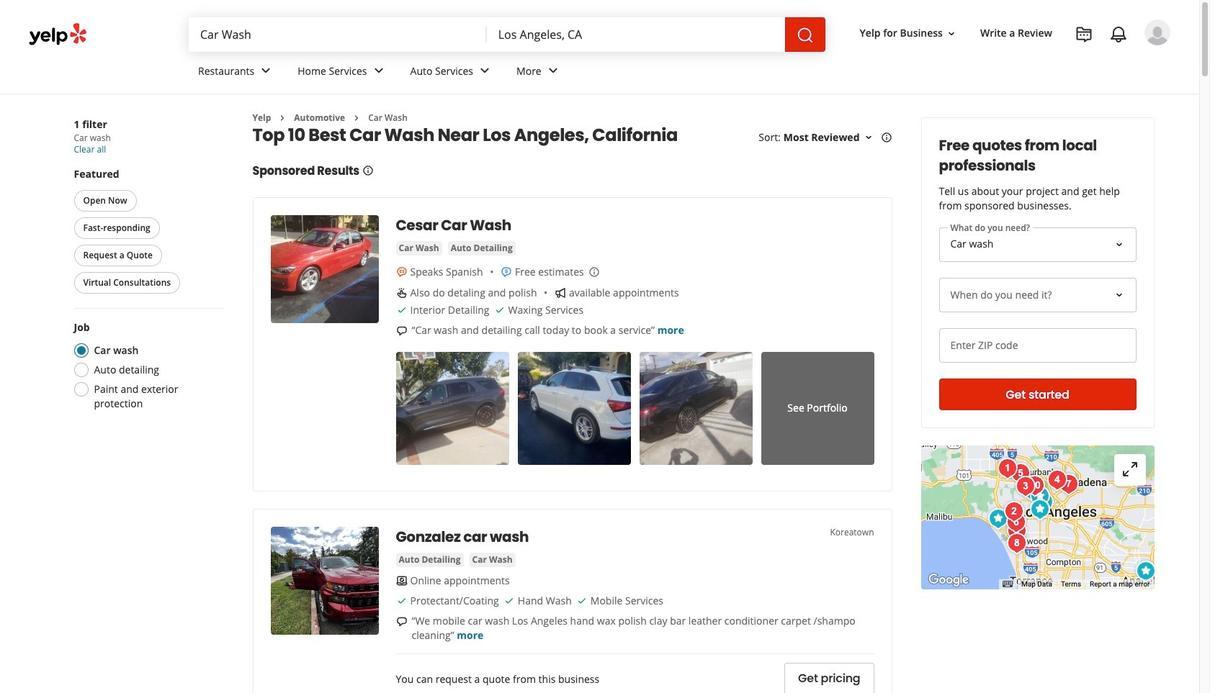 Task type: vqa. For each thing, say whether or not it's contained in the screenshot.
things to do, nail salons, plumbers "search box"
yes



Task type: locate. For each thing, give the bounding box(es) containing it.
16 info v2 image
[[880, 132, 892, 143], [362, 165, 374, 177]]

things to do, nail salons, plumbers search field
[[189, 17, 487, 52]]

1 vertical spatial 16 chevron down v2 image
[[862, 132, 874, 143]]

16 bullhorn v2 image
[[555, 288, 566, 299]]

16 speech v2 image
[[396, 616, 407, 628]]

2 none field from the left
[[487, 17, 785, 52]]

0 horizontal spatial 16 checkmark v2 image
[[396, 595, 407, 607]]

1 horizontal spatial 16 info v2 image
[[880, 132, 892, 143]]

address, neighborhood, city, state or zip search field
[[487, 17, 785, 52]]

16 free estimates v2 image
[[501, 267, 512, 278]]

1 horizontal spatial 24 chevron down v2 image
[[544, 62, 562, 80]]

group
[[71, 167, 224, 297]]

16 checkmark v2 image down '16 online appointments v2' image
[[396, 595, 407, 607]]

info icon image
[[588, 266, 600, 278], [588, 266, 600, 278]]

2 24 chevron down v2 image from the left
[[544, 62, 562, 80]]

0 horizontal spatial 24 chevron down v2 image
[[370, 62, 387, 80]]

notifications image
[[1110, 26, 1127, 43]]

1 vertical spatial 16 checkmark v2 image
[[396, 595, 407, 607]]

2 16 chevron right v2 image from the left
[[351, 112, 362, 124]]

16 checkmark v2 image
[[494, 305, 505, 316], [396, 595, 407, 607]]

1 horizontal spatial 16 chevron right v2 image
[[351, 112, 362, 124]]

24 chevron down v2 image
[[370, 62, 387, 80], [544, 62, 562, 80]]

1 24 chevron down v2 image from the left
[[257, 62, 275, 80]]

1 24 chevron down v2 image from the left
[[370, 62, 387, 80]]

None field
[[189, 17, 487, 52], [487, 17, 785, 52]]

0 horizontal spatial 16 info v2 image
[[362, 165, 374, 177]]

1 horizontal spatial 24 chevron down v2 image
[[476, 62, 493, 80]]

16 chevron right v2 image
[[277, 112, 288, 124], [351, 112, 362, 124]]

16 checkmark v2 image
[[396, 305, 407, 316], [503, 595, 515, 607], [576, 595, 588, 607]]

option group
[[70, 321, 224, 411]]

  text field
[[939, 328, 1136, 363]]

What do you need? field
[[939, 228, 1136, 262]]

0 horizontal spatial 16 chevron right v2 image
[[277, 112, 288, 124]]

None search field
[[189, 17, 825, 52]]

1 none field from the left
[[189, 17, 487, 52]]

cesar car wash image
[[270, 216, 378, 324]]

user actions element
[[848, 18, 1191, 107]]

0 horizontal spatial 24 chevron down v2 image
[[257, 62, 275, 80]]

16 checkmark v2 image down 16 free estimates v2 'icon'
[[494, 305, 505, 316]]

16 chevron down v2 image
[[946, 28, 957, 39], [862, 132, 874, 143]]

0 vertical spatial 16 chevron down v2 image
[[946, 28, 957, 39]]

2 horizontal spatial 16 checkmark v2 image
[[576, 595, 588, 607]]

24 chevron down v2 image
[[257, 62, 275, 80], [476, 62, 493, 80]]

0 vertical spatial 16 info v2 image
[[880, 132, 892, 143]]

projects image
[[1075, 26, 1093, 43]]

0 vertical spatial 16 checkmark v2 image
[[494, 305, 505, 316]]



Task type: describe. For each thing, give the bounding box(es) containing it.
16 call to action v2 image
[[396, 288, 407, 299]]

gonzalez car wash image
[[270, 527, 378, 635]]

none field things to do, nail salons, plumbers
[[189, 17, 487, 52]]

When do you need it? field
[[939, 278, 1136, 313]]

16 online appointments v2 image
[[396, 575, 407, 587]]

0 horizontal spatial 16 chevron down v2 image
[[862, 132, 874, 143]]

1 vertical spatial 16 info v2 image
[[362, 165, 374, 177]]

ruby a. image
[[1144, 19, 1170, 45]]

1 horizontal spatial 16 checkmark v2 image
[[494, 305, 505, 316]]

0 horizontal spatial 16 checkmark v2 image
[[396, 305, 407, 316]]

16 speaks spanish v2 image
[[396, 267, 407, 278]]

business categories element
[[187, 52, 1170, 94]]

1 horizontal spatial 16 checkmark v2 image
[[503, 595, 515, 607]]

1 horizontal spatial 16 chevron down v2 image
[[946, 28, 957, 39]]

1 16 chevron right v2 image from the left
[[277, 112, 288, 124]]

none field address, neighborhood, city, state or zip
[[487, 17, 785, 52]]

16 speech v2 image
[[396, 326, 407, 337]]

2 24 chevron down v2 image from the left
[[476, 62, 493, 80]]

search image
[[796, 27, 814, 44]]



